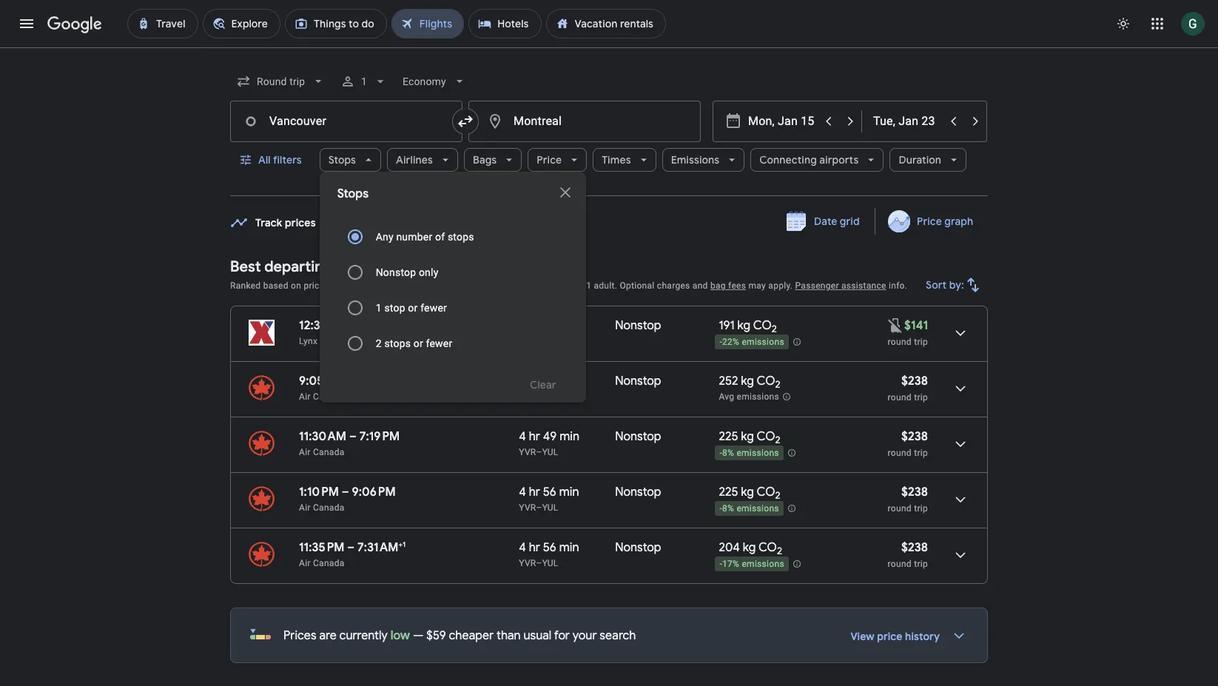 Task type: locate. For each thing, give the bounding box(es) containing it.
0 vertical spatial 238 us dollars text field
[[902, 374, 928, 389]]

0 vertical spatial 4 hr 56 min yvr – yul
[[519, 485, 579, 513]]

None search field
[[230, 64, 988, 403]]

stops button
[[320, 142, 381, 178]]

airlines button
[[387, 142, 458, 178]]

Departure time: 11:35 PM. text field
[[299, 540, 345, 555]]

round for 9:06 pm
[[888, 503, 912, 514]]

1 $238 from the top
[[902, 374, 928, 389]]

best
[[230, 258, 261, 276]]

co for 8:20 am
[[753, 318, 772, 333]]

5 round from the top
[[888, 559, 912, 569]]

225 down avg
[[719, 429, 738, 444]]

2 up 204 kg co 2
[[775, 489, 781, 502]]

238 US dollars text field
[[902, 374, 928, 389], [902, 485, 928, 500]]

4 canada from the top
[[313, 558, 345, 568]]

round left flight details. leaves vancouver international airport at 1:10 pm on monday, january 15 and arrives at montréal-pierre elliott trudeau international airport at 9:06 pm on monday, january 15. icon
[[888, 503, 912, 514]]

co for 7:31 am
[[759, 540, 777, 555]]

co inside 191 kg co 2
[[753, 318, 772, 333]]

2 yvr from the top
[[519, 503, 536, 513]]

0 horizontal spatial fees
[[552, 281, 570, 291]]

2 trip from the top
[[914, 392, 928, 403]]

– left 7:31 am
[[347, 540, 355, 555]]

stop
[[384, 302, 405, 314]]

min for 7:31 am
[[559, 540, 579, 555]]

price
[[304, 281, 324, 291], [877, 630, 903, 643]]

main menu image
[[18, 15, 36, 33]]

4 hr 49 min yvr – yul
[[519, 429, 580, 457]]

canada down '11:35 pm'
[[313, 558, 345, 568]]

1 vertical spatial total duration 4 hr 56 min. element
[[519, 540, 615, 557]]

4 - from the top
[[720, 559, 722, 569]]

2 inside 252 kg co 2
[[775, 378, 781, 391]]

0 vertical spatial total duration 4 hr 56 min. element
[[519, 485, 615, 502]]

4 $238 round trip from the top
[[888, 540, 928, 569]]

jan 15 – 23, 2024
[[341, 216, 424, 229]]

co for 7:19 pm
[[757, 429, 775, 444]]

$238 round trip left the flight details. leaves vancouver international airport at 11:30 am on monday, january 15 and arrives at montréal-pierre elliott trudeau international airport at 7:19 pm on monday, january 15. image at bottom right
[[888, 429, 928, 458]]

2 vertical spatial yvr
[[519, 558, 536, 568]]

co down avg emissions
[[757, 429, 775, 444]]

prices left are
[[283, 628, 317, 643]]

nonstop for 8:20 am
[[615, 318, 661, 333]]

None field
[[230, 68, 332, 95], [397, 68, 473, 95], [230, 68, 332, 95], [397, 68, 473, 95]]

fees right taxes
[[552, 281, 570, 291]]

price up close dialog image
[[537, 153, 562, 167]]

air inside 12:30 am – 8:20 am lynx air
[[320, 336, 332, 346]]

0 vertical spatial yvr
[[519, 447, 536, 457]]

nonstop flight. element
[[615, 318, 661, 335], [615, 374, 661, 391], [615, 429, 661, 446], [615, 485, 661, 502], [615, 540, 661, 557]]

1 225 kg co 2 from the top
[[719, 429, 781, 446]]

apply.
[[769, 281, 793, 291]]

0 vertical spatial 56
[[543, 485, 557, 500]]

kg inside 191 kg co 2
[[738, 318, 751, 333]]

225 for 4 hr 49 min
[[719, 429, 738, 444]]

1 horizontal spatial prices
[[422, 281, 448, 291]]

air inside '1:10 pm – 9:06 pm air canada'
[[299, 503, 311, 513]]

kg up 204 kg co 2
[[741, 485, 754, 500]]

on
[[291, 281, 301, 291]]

1 vertical spatial price
[[877, 630, 903, 643]]

yvr down total duration 4 hr 49 min. element
[[519, 447, 536, 457]]

None text field
[[469, 101, 701, 142]]

trip for 7:31 am
[[914, 559, 928, 569]]

for left adult.
[[572, 281, 584, 291]]

9:06 pm
[[352, 485, 396, 500]]

any
[[376, 231, 394, 243]]

1 total duration 4 hr 56 min. element from the top
[[519, 485, 615, 502]]

kg down avg emissions
[[741, 429, 754, 444]]

252 kg co 2
[[719, 374, 781, 391]]

2 up the -22% emissions
[[772, 323, 777, 335]]

$238 round trip down round trip
[[888, 374, 928, 403]]

leaves vancouver international airport at 1:10 pm on monday, january 15 and arrives at montréal-pierre elliott trudeau international airport at 9:06 pm on monday, january 15. element
[[299, 485, 396, 500]]

date grid
[[814, 215, 860, 228]]

bag
[[711, 281, 726, 291]]

0 vertical spatial for
[[572, 281, 584, 291]]

1
[[361, 75, 367, 87], [586, 281, 592, 291], [376, 302, 382, 314], [403, 540, 406, 549]]

sort by:
[[926, 278, 964, 292]]

2 238 us dollars text field from the top
[[902, 540, 928, 555]]

238 us dollars text field left the flight details. leaves vancouver international airport at 11:30 am on monday, january 15 and arrives at montréal-pierre elliott trudeau international airport at 7:19 pm on monday, january 15. image at bottom right
[[902, 429, 928, 444]]

2 total duration 4 hr 56 min. element from the top
[[519, 540, 615, 557]]

225 kg co 2 down avg emissions
[[719, 429, 781, 446]]

$238 left the flight details. leaves vancouver international airport at 11:30 am on monday, january 15 and arrives at montréal-pierre elliott trudeau international airport at 7:19 pm on monday, january 15. image at bottom right
[[902, 429, 928, 444]]

0 vertical spatial 225
[[719, 429, 738, 444]]

co up -17% emissions
[[759, 540, 777, 555]]

1 4 from the top
[[519, 374, 526, 389]]

hr inside 4 hr 49 min yvr – yul
[[529, 429, 540, 444]]

4 trip from the top
[[914, 503, 928, 514]]

1 vertical spatial 4 hr 56 min yvr – yul
[[519, 540, 579, 568]]

238 us dollars text field left flight details. leaves vancouver international airport at 11:35 pm on monday, january 15 and arrives at montréal-pierre elliott trudeau international airport at 7:31 am on tuesday, january 16. image
[[902, 540, 928, 555]]

4 round from the top
[[888, 503, 912, 514]]

11:35 pm
[[299, 540, 345, 555]]

1 - from the top
[[720, 337, 722, 347]]

238 us dollars text field for 225
[[902, 429, 928, 444]]

0 vertical spatial fewer
[[421, 302, 447, 314]]

204
[[719, 540, 740, 555]]

$238 left flight details. leaves vancouver international airport at 11:35 pm on monday, january 15 and arrives at montréal-pierre elliott trudeau international airport at 7:31 am on tuesday, january 16. image
[[902, 540, 928, 555]]

close dialog image
[[556, 184, 574, 201]]

air inside 11:30 am – 7:19 pm air canada
[[299, 447, 311, 457]]

nonstop only
[[376, 266, 439, 278]]

191
[[719, 318, 735, 333]]

2 - from the top
[[720, 448, 722, 458]]

238 us dollars text field for 225
[[902, 485, 928, 500]]

1 vertical spatial yvr
[[519, 503, 536, 513]]

- down 191
[[720, 337, 722, 347]]

2 down avg emissions
[[775, 434, 781, 446]]

1 -8% emissions from the top
[[720, 448, 779, 458]]

yul
[[542, 447, 558, 457], [542, 503, 558, 513], [542, 558, 558, 568]]

0 vertical spatial 8%
[[722, 448, 734, 458]]

2 down the 8:20 am
[[376, 338, 382, 349]]

any number of stops
[[376, 231, 474, 243]]

$238 for 9:06 pm
[[902, 485, 928, 500]]

trip down 141 us dollars text field
[[914, 337, 928, 347]]

air down 9:05 am text field at the bottom
[[299, 392, 311, 402]]

total duration 4 hr 56 min. element
[[519, 485, 615, 502], [519, 540, 615, 557]]

yvr down 4 hr 49 min yvr – yul
[[519, 503, 536, 513]]

1 horizontal spatial stops
[[448, 231, 474, 243]]

2 yul from the top
[[542, 503, 558, 513]]

2 vertical spatial yul
[[542, 558, 558, 568]]

fewer for 1 stop or fewer
[[421, 302, 447, 314]]

+ inside '11:35 pm – 7:31 am + 1'
[[399, 540, 403, 549]]

bag fees button
[[711, 281, 746, 291]]

stops up jan
[[337, 187, 369, 201]]

1 vertical spatial prices
[[283, 628, 317, 643]]

1 vertical spatial +
[[399, 540, 403, 549]]

1 canada from the top
[[313, 392, 345, 402]]

1 vertical spatial fewer
[[426, 338, 453, 349]]

– inside 12:30 am – 8:20 am lynx air
[[351, 318, 358, 333]]

1 fees from the left
[[552, 281, 570, 291]]

price right on
[[304, 281, 324, 291]]

trip
[[914, 337, 928, 347], [914, 392, 928, 403], [914, 448, 928, 458], [914, 503, 928, 514], [914, 559, 928, 569]]

1 horizontal spatial price
[[917, 215, 942, 228]]

$238 round trip for 7:19 pm
[[888, 429, 928, 458]]

225
[[719, 429, 738, 444], [719, 485, 738, 500]]

2 canada from the top
[[313, 447, 345, 457]]

yul inside 4 hr 49 min yvr – yul
[[542, 447, 558, 457]]

$238 left flight details. leaves vancouver international airport at 1:10 pm on monday, january 15 and arrives at montréal-pierre elliott trudeau international airport at 9:06 pm on monday, january 15. icon
[[902, 485, 928, 500]]

0 vertical spatial price
[[304, 281, 324, 291]]

1 stop or fewer
[[376, 302, 447, 314]]

0 horizontal spatial price
[[304, 281, 324, 291]]

2 for 9:06 pm
[[775, 489, 781, 502]]

flights
[[335, 258, 379, 276]]

0 vertical spatial yul
[[542, 447, 558, 457]]

3 nonstop flight. element from the top
[[615, 429, 661, 446]]

2 225 from the top
[[719, 485, 738, 500]]

0 vertical spatial prices
[[422, 281, 448, 291]]

1 nonstop flight. element from the top
[[615, 318, 661, 335]]

yul down 4 hr 49 min yvr – yul
[[542, 503, 558, 513]]

yul up usual on the bottom of the page
[[542, 558, 558, 568]]

0 horizontal spatial price
[[537, 153, 562, 167]]

1 vertical spatial 238 us dollars text field
[[902, 540, 928, 555]]

yul down 49
[[542, 447, 558, 457]]

kg right 191
[[738, 318, 751, 333]]

emissions button
[[662, 142, 745, 178]]

1 8% from the top
[[722, 448, 734, 458]]

yvr inside 4 hr 49 min yvr – yul
[[519, 447, 536, 457]]

emissions for 8:20 am
[[742, 337, 785, 347]]

price inside the price popup button
[[537, 153, 562, 167]]

1 vertical spatial for
[[554, 628, 570, 643]]

2 4 hr 56 min yvr – yul from the top
[[519, 540, 579, 568]]

co
[[753, 318, 772, 333], [757, 374, 775, 389], [757, 429, 775, 444], [757, 485, 775, 500], [759, 540, 777, 555]]

0 vertical spatial 225 kg co 2
[[719, 429, 781, 446]]

0 horizontal spatial prices
[[283, 628, 317, 643]]

or down 1 stop or fewer
[[414, 338, 423, 349]]

price for price
[[537, 153, 562, 167]]

co up 204 kg co 2
[[757, 485, 775, 500]]

– down total duration 4 hr 49 min. element
[[536, 447, 542, 457]]

nonstop for 7:19 pm
[[615, 429, 661, 444]]

or for stops
[[414, 338, 423, 349]]

total duration 4 hr 56 min. element for 204
[[519, 540, 615, 557]]

round left the flight details. leaves vancouver international airport at 11:30 am on monday, january 15 and arrives at montréal-pierre elliott trudeau international airport at 7:19 pm on monday, january 15. image at bottom right
[[888, 448, 912, 458]]

yul for 7:19 pm
[[542, 447, 558, 457]]

– inside 4 hr 49 min yvr – yul
[[536, 447, 542, 457]]

adult.
[[594, 281, 617, 291]]

$238 round trip
[[888, 374, 928, 403], [888, 429, 928, 458], [888, 485, 928, 514], [888, 540, 928, 569]]

total duration 4 hr 49 min. element
[[519, 429, 615, 446]]

round trip
[[888, 337, 928, 347]]

3 $238 from the top
[[902, 485, 928, 500]]

2 225 kg co 2 from the top
[[719, 485, 781, 502]]

2 round from the top
[[888, 392, 912, 403]]

– right 1:10 pm text box on the bottom
[[342, 485, 349, 500]]

best departing flights
[[230, 258, 379, 276]]

all
[[258, 153, 271, 167]]

$238 for 7:31 am
[[902, 540, 928, 555]]

3 yul from the top
[[542, 558, 558, 568]]

0 vertical spatial price
[[537, 153, 562, 167]]

1 vertical spatial yul
[[542, 503, 558, 513]]

Arrival time: 9:06 PM. text field
[[352, 485, 396, 500]]

stops down the 8:20 am
[[384, 338, 411, 349]]

round down round trip
[[888, 392, 912, 403]]

4 hr from the top
[[529, 540, 540, 555]]

canada
[[313, 392, 345, 402], [313, 447, 345, 457], [313, 503, 345, 513], [313, 558, 345, 568]]

fewer down 1 stop or fewer
[[426, 338, 453, 349]]

225 up 204
[[719, 485, 738, 500]]

141 US dollars text field
[[905, 318, 928, 333]]

238 US dollars text field
[[902, 429, 928, 444], [902, 540, 928, 555]]

kg inside 204 kg co 2
[[743, 540, 756, 555]]

1 238 us dollars text field from the top
[[902, 429, 928, 444]]

round left flight details. leaves vancouver international airport at 11:35 pm on monday, january 15 and arrives at montréal-pierre elliott trudeau international airport at 7:31 am on tuesday, january 16. image
[[888, 559, 912, 569]]

filters
[[273, 153, 302, 167]]

1 hr from the top
[[529, 374, 540, 389]]

2 $238 from the top
[[902, 429, 928, 444]]

co up the -22% emissions
[[753, 318, 772, 333]]

1 yvr from the top
[[519, 447, 536, 457]]

prices for prices are currently low — $59 cheaper than usual for your search
[[283, 628, 317, 643]]

kg for 7:31 am
[[743, 540, 756, 555]]

1 vertical spatial 8%
[[722, 503, 734, 514]]

min for 9:06 pm
[[559, 485, 579, 500]]

- for 7:19 pm
[[720, 448, 722, 458]]

17%
[[722, 559, 740, 569]]

stops option group
[[337, 219, 568, 361]]

2 4 from the top
[[519, 429, 526, 444]]

none search field containing stops
[[230, 64, 988, 403]]

1 round from the top
[[888, 337, 912, 347]]

trip left flight details. leaves vancouver international airport at 11:35 pm on monday, january 15 and arrives at montréal-pierre elliott trudeau international airport at 7:31 am on tuesday, january 16. image
[[914, 559, 928, 569]]

co inside 204 kg co 2
[[759, 540, 777, 555]]

8% for 4 hr 56 min
[[722, 503, 734, 514]]

2 up avg emissions
[[775, 378, 781, 391]]

2 8% from the top
[[722, 503, 734, 514]]

1 vertical spatial -8% emissions
[[720, 503, 779, 514]]

round
[[888, 337, 912, 347], [888, 392, 912, 403], [888, 448, 912, 458], [888, 503, 912, 514], [888, 559, 912, 569]]

2 56 from the top
[[543, 540, 557, 555]]

15 – 23,
[[362, 216, 396, 229]]

0 horizontal spatial and
[[327, 281, 342, 291]]

usual
[[524, 628, 552, 643]]

8% up 204
[[722, 503, 734, 514]]

1 $238 round trip from the top
[[888, 374, 928, 403]]

1 yul from the top
[[542, 447, 558, 457]]

3 round from the top
[[888, 448, 912, 458]]

leaves vancouver international airport at 11:30 am on monday, january 15 and arrives at montréal-pierre elliott trudeau international airport at 7:19 pm on monday, january 15. element
[[299, 429, 400, 444]]

4 for 7:19 pm
[[519, 429, 526, 444]]

and left bag
[[693, 281, 708, 291]]

co for 9:06 pm
[[757, 485, 775, 500]]

price right view
[[877, 630, 903, 643]]

1 vertical spatial stops
[[384, 338, 411, 349]]

1 horizontal spatial and
[[693, 281, 708, 291]]

1 4 hr 56 min yvr – yul from the top
[[519, 485, 579, 513]]

-8% emissions down avg emissions
[[720, 448, 779, 458]]

2 inside stops option group
[[376, 338, 382, 349]]

3 - from the top
[[720, 503, 722, 514]]

co up avg emissions
[[757, 374, 775, 389]]

ranked
[[230, 281, 261, 291]]

1 225 from the top
[[719, 429, 738, 444]]

1 horizontal spatial +
[[544, 281, 549, 291]]

- up 204
[[720, 503, 722, 514]]

1 vertical spatial 56
[[543, 540, 557, 555]]

co inside 252 kg co 2
[[757, 374, 775, 389]]

3 trip from the top
[[914, 448, 928, 458]]

canada down 1:10 pm
[[313, 503, 345, 513]]

7:19 pm
[[359, 429, 400, 444]]

emissions
[[671, 153, 720, 167]]

– inside 11:30 am – 7:19 pm air canada
[[349, 429, 357, 444]]

for left your
[[554, 628, 570, 643]]

0 vertical spatial -8% emissions
[[720, 448, 779, 458]]

kg up avg emissions
[[741, 374, 754, 389]]

3 4 from the top
[[519, 485, 526, 500]]

238 us dollars text field left flight details. leaves vancouver international airport at 1:10 pm on monday, january 15 and arrives at montréal-pierre elliott trudeau international airport at 9:06 pm on monday, january 15. icon
[[902, 485, 928, 500]]

yvr for 9:06 pm
[[519, 503, 536, 513]]

8% down avg
[[722, 448, 734, 458]]

total duration 4 hr 56 min. element for 225
[[519, 485, 615, 502]]

canada inside 11:30 am – 7:19 pm air canada
[[313, 447, 345, 457]]

history
[[905, 630, 940, 643]]

price for price graph
[[917, 215, 942, 228]]

4 inside 4 hr 49 min yvr – yul
[[519, 429, 526, 444]]

5 trip from the top
[[914, 559, 928, 569]]

fees right bag
[[728, 281, 746, 291]]

$59
[[427, 628, 446, 643]]

$238 down round trip
[[902, 374, 928, 389]]

trip left the flight details. leaves vancouver international airport at 11:30 am on monday, january 15 and arrives at montréal-pierre elliott trudeau international airport at 7:19 pm on monday, january 15. image at bottom right
[[914, 448, 928, 458]]

1:10 pm
[[299, 485, 339, 500]]

2 inside 191 kg co 2
[[772, 323, 777, 335]]

nonstop inside stops option group
[[376, 266, 416, 278]]

price
[[537, 153, 562, 167], [917, 215, 942, 228]]

1 vertical spatial 225
[[719, 485, 738, 500]]

1 238 us dollars text field from the top
[[902, 374, 928, 389]]

225 kg co 2 up 204 kg co 2
[[719, 485, 781, 502]]

nonstop for 9:06 pm
[[615, 485, 661, 500]]

225 kg co 2
[[719, 429, 781, 446], [719, 485, 781, 502]]

2 up -17% emissions
[[777, 545, 782, 557]]

– left "7:19 pm"
[[349, 429, 357, 444]]

1 trip from the top
[[914, 337, 928, 347]]

11:30 am – 7:19 pm air canada
[[299, 429, 400, 457]]

stops right the filters on the top left of page
[[328, 153, 356, 167]]

canada inside 9:05 am air canada
[[313, 392, 345, 402]]

$238 round trip left flight details. leaves vancouver international airport at 11:35 pm on monday, january 15 and arrives at montréal-pierre elliott trudeau international airport at 7:31 am on tuesday, january 16. image
[[888, 540, 928, 569]]

1 inside stops option group
[[376, 302, 382, 314]]

0 vertical spatial stops
[[448, 231, 474, 243]]

0 horizontal spatial +
[[399, 540, 403, 549]]

2 -8% emissions from the top
[[720, 503, 779, 514]]

air
[[320, 336, 332, 346], [299, 392, 311, 402], [299, 447, 311, 457], [299, 503, 311, 513], [299, 558, 311, 568]]

3 canada from the top
[[313, 503, 345, 513]]

emissions up 204 kg co 2
[[737, 503, 779, 514]]

jan
[[341, 216, 359, 229]]

- for 9:06 pm
[[720, 503, 722, 514]]

$238 round trip left flight details. leaves vancouver international airport at 1:10 pm on monday, january 15 and arrives at montréal-pierre elliott trudeau international airport at 9:06 pm on monday, january 15. icon
[[888, 485, 928, 514]]

1 vertical spatial price
[[917, 215, 942, 228]]

emissions down avg emissions
[[737, 448, 779, 458]]

track
[[255, 216, 282, 229]]

2
[[772, 323, 777, 335], [376, 338, 382, 349], [775, 378, 781, 391], [775, 434, 781, 446], [775, 489, 781, 502], [777, 545, 782, 557]]

air down departure time: 12:30 am. text field
[[320, 336, 332, 346]]

238 us dollars text field down round trip
[[902, 374, 928, 389]]

duration
[[899, 153, 942, 167]]

4 hr 56 min yvr – yul
[[519, 485, 579, 513], [519, 540, 579, 568]]

238 us dollars text field for 204
[[902, 540, 928, 555]]

Departure time: 12:30 AM. text field
[[299, 318, 348, 333]]

2 238 us dollars text field from the top
[[902, 485, 928, 500]]

$238
[[902, 374, 928, 389], [902, 429, 928, 444], [902, 485, 928, 500], [902, 540, 928, 555]]

225 kg co 2 for 4 hr 56 min
[[719, 485, 781, 502]]

emissions down 191 kg co 2
[[742, 337, 785, 347]]

emissions down 252 kg co 2
[[737, 392, 779, 402]]

2 $238 round trip from the top
[[888, 429, 928, 458]]

price button
[[528, 142, 587, 178]]

prices down only
[[422, 281, 448, 291]]

stops
[[448, 231, 474, 243], [384, 338, 411, 349]]

0 vertical spatial or
[[408, 302, 418, 314]]

-8% emissions up 204 kg co 2
[[720, 503, 779, 514]]

+
[[544, 281, 549, 291], [399, 540, 403, 549]]

trip left flight details. leaves vancouver international airport at 1:10 pm on monday, january 15 and arrives at montréal-pierre elliott trudeau international airport at 9:06 pm on monday, january 15. icon
[[914, 503, 928, 514]]

and down 'flights'
[[327, 281, 342, 291]]

min
[[559, 374, 579, 389], [560, 429, 580, 444], [559, 485, 579, 500], [559, 540, 579, 555]]

total duration 4 hr 50 min. element
[[519, 318, 615, 335]]

1 vertical spatial 225 kg co 2
[[719, 485, 781, 502]]

find the best price region
[[230, 208, 988, 246]]

3 $238 round trip from the top
[[888, 485, 928, 514]]

airports
[[820, 153, 859, 167]]

are
[[319, 628, 337, 643]]

stops
[[328, 153, 356, 167], [337, 187, 369, 201]]

price inside "price graph" button
[[917, 215, 942, 228]]

kg up -17% emissions
[[743, 540, 756, 555]]

round down this price for this flight doesn't include overhead bin access. if you need a carry-on bag, use the bags filter to update prices. icon
[[888, 337, 912, 347]]

1 56 from the top
[[543, 485, 557, 500]]

191 kg co 2
[[719, 318, 777, 335]]

air down 1:10 pm
[[299, 503, 311, 513]]

None text field
[[230, 101, 463, 142]]

canada down 11:30 am
[[313, 447, 345, 457]]

1 horizontal spatial fees
[[728, 281, 746, 291]]

5 nonstop flight. element from the top
[[615, 540, 661, 557]]

0 vertical spatial stops
[[328, 153, 356, 167]]

hr for 9:06 pm
[[529, 485, 540, 500]]

track prices
[[255, 216, 316, 229]]

- down avg
[[720, 448, 722, 458]]

canada down 9:05 am text field at the bottom
[[313, 392, 345, 402]]

42
[[543, 374, 557, 389]]

min inside 4 hr 49 min yvr – yul
[[560, 429, 580, 444]]

2 hr from the top
[[529, 429, 540, 444]]

Departure time: 1:10 PM. text field
[[299, 485, 339, 500]]

trip left flight details. leaves vancouver international airport at 9:05 am on monday, january 15 and arrives at montréal-pierre elliott trudeau international airport at 4:47 pm on monday, january 15. icon at the bottom right of page
[[914, 392, 928, 403]]

- down 204
[[720, 559, 722, 569]]

2 for 8:20 am
[[772, 323, 777, 335]]

air down 11:30 am
[[299, 447, 311, 457]]

best departing flights main content
[[230, 208, 988, 686]]

yvr up usual on the bottom of the page
[[519, 558, 536, 568]]

1 vertical spatial or
[[414, 338, 423, 349]]

0 vertical spatial 238 us dollars text field
[[902, 429, 928, 444]]

–
[[351, 318, 358, 333], [349, 429, 357, 444], [536, 447, 542, 457], [342, 485, 349, 500], [536, 503, 542, 513], [347, 540, 355, 555], [536, 558, 542, 568]]

– left the 8:20 am
[[351, 318, 358, 333]]

yvr
[[519, 447, 536, 457], [519, 503, 536, 513], [519, 558, 536, 568]]

4 nonstop flight. element from the top
[[615, 485, 661, 502]]

stops right of
[[448, 231, 474, 243]]

4 $238 from the top
[[902, 540, 928, 555]]

leaves vancouver international airport at 11:35 pm on monday, january 15 and arrives at montréal-pierre elliott trudeau international airport at 7:31 am on tuesday, january 16. element
[[299, 540, 406, 555]]

3 hr from the top
[[529, 485, 540, 500]]

56 for 9:06 pm
[[543, 485, 557, 500]]

-8% emissions for 4 hr 56 min
[[720, 503, 779, 514]]

flight details. leaves vancouver international airport at 1:10 pm on monday, january 15 and arrives at montréal-pierre elliott trudeau international airport at 9:06 pm on monday, january 15. image
[[943, 482, 979, 517]]

22%
[[722, 337, 740, 347]]

Departure text field
[[748, 101, 816, 141]]

fewer down only
[[421, 302, 447, 314]]

1 vertical spatial 238 us dollars text field
[[902, 485, 928, 500]]

0 horizontal spatial for
[[554, 628, 570, 643]]

Departure time: 11:30 AM. text field
[[299, 429, 346, 444]]

or right stop
[[408, 302, 418, 314]]

4 4 from the top
[[519, 540, 526, 555]]

price left graph
[[917, 215, 942, 228]]

trip for 9:06 pm
[[914, 503, 928, 514]]



Task type: describe. For each thing, give the bounding box(es) containing it.
trip for 7:19 pm
[[914, 448, 928, 458]]

flight details. leaves vancouver international airport at 11:30 am on monday, january 15 and arrives at montréal-pierre elliott trudeau international airport at 7:19 pm on monday, january 15. image
[[943, 426, 979, 462]]

fewer for 2 stops or fewer
[[426, 338, 453, 349]]

2 and from the left
[[693, 281, 708, 291]]

prices for prices include required taxes + fees for 1 adult. optional charges and bag fees may apply. passenger assistance
[[422, 281, 448, 291]]

yul for 9:06 pm
[[542, 503, 558, 513]]

1 vertical spatial stops
[[337, 187, 369, 201]]

12:30 am
[[299, 318, 348, 333]]

nonstop flight. element for 7:19 pm
[[615, 429, 661, 446]]

9:05 am
[[299, 374, 344, 389]]

7:31 am
[[358, 540, 399, 555]]

9:05 am air canada
[[299, 374, 345, 402]]

include
[[450, 281, 480, 291]]

search
[[600, 628, 636, 643]]

hr for 7:31 am
[[529, 540, 540, 555]]

cheaper
[[449, 628, 494, 643]]

11:35 pm – 7:31 am + 1
[[299, 540, 406, 555]]

lynx
[[299, 336, 318, 346]]

than
[[497, 628, 521, 643]]

date grid button
[[776, 208, 872, 235]]

kg inside 252 kg co 2
[[741, 374, 754, 389]]

emissions for 9:06 pm
[[737, 503, 779, 514]]

– up usual on the bottom of the page
[[536, 558, 542, 568]]

airlines
[[396, 153, 433, 167]]

Arrival time: 7:31 AM on  Tuesday, January 16. text field
[[358, 540, 406, 555]]

flight details. leaves vancouver international airport at 9:05 am on monday, january 15 and arrives at montréal-pierre elliott trudeau international airport at 4:47 pm on monday, january 15. image
[[943, 371, 979, 406]]

min for 7:19 pm
[[560, 429, 580, 444]]

Arrival time: 7:19 PM. text field
[[359, 429, 400, 444]]

1 inside '11:35 pm – 7:31 am + 1'
[[403, 540, 406, 549]]

-17% emissions
[[720, 559, 785, 569]]

2 stops or fewer
[[376, 338, 453, 349]]

air down '11:35 pm'
[[299, 558, 311, 568]]

$238 round trip for 9:06 pm
[[888, 485, 928, 514]]

Departure time: 9:05 AM. text field
[[299, 374, 344, 389]]

connecting airports button
[[751, 142, 884, 178]]

round for 7:19 pm
[[888, 448, 912, 458]]

2 for 7:19 pm
[[775, 434, 781, 446]]

leaves vancouver international airport at 12:30 am on monday, january 15 and arrives at montréal-pierre elliott trudeau international airport at 8:20 am on monday, january 15. element
[[299, 318, 405, 333]]

nonstop flight. element for 7:31 am
[[615, 540, 661, 557]]

this price for this flight doesn't include overhead bin access. if you need a carry-on bag, use the bags filter to update prices. image
[[887, 316, 905, 334]]

air canada
[[299, 558, 345, 568]]

kg for 9:06 pm
[[741, 485, 754, 500]]

loading results progress bar
[[0, 47, 1218, 50]]

3 yvr from the top
[[519, 558, 536, 568]]

252
[[719, 374, 738, 389]]

ranked based on price and convenience
[[230, 281, 397, 291]]

56 for 7:31 am
[[543, 540, 557, 555]]

4 for 9:06 pm
[[519, 485, 526, 500]]

– inside '1:10 pm – 9:06 pm air canada'
[[342, 485, 349, 500]]

1 horizontal spatial for
[[572, 281, 584, 291]]

number
[[396, 231, 433, 243]]

nonstop flight. element for 9:06 pm
[[615, 485, 661, 502]]

all filters button
[[230, 142, 314, 178]]

– inside '11:35 pm – 7:31 am + 1'
[[347, 540, 355, 555]]

total duration 4 hr 42 min. element
[[519, 374, 615, 391]]

price graph button
[[878, 208, 985, 235]]

1 button
[[335, 64, 394, 99]]

$238 for 7:19 pm
[[902, 429, 928, 444]]

passenger assistance button
[[795, 281, 887, 291]]

based
[[263, 281, 289, 291]]

sort by: button
[[920, 267, 988, 303]]

date
[[814, 215, 838, 228]]

hr for 7:19 pm
[[529, 429, 540, 444]]

may
[[749, 281, 766, 291]]

yvr for 7:19 pm
[[519, 447, 536, 457]]

kg for 7:19 pm
[[741, 429, 754, 444]]

connecting airports
[[760, 153, 859, 167]]

convenience
[[345, 281, 397, 291]]

nonstop flight. element for 8:20 am
[[615, 318, 661, 335]]

- for 8:20 am
[[720, 337, 722, 347]]

2024
[[399, 216, 424, 229]]

bags
[[473, 153, 497, 167]]

only
[[419, 266, 439, 278]]

0 horizontal spatial stops
[[384, 338, 411, 349]]

price graph
[[917, 215, 973, 228]]

flight details. leaves vancouver international airport at 11:35 pm on monday, january 15 and arrives at montréal-pierre elliott trudeau international airport at 7:31 am on tuesday, january 16. image
[[943, 537, 979, 573]]

225 kg co 2 for 4 hr 49 min
[[719, 429, 781, 446]]

kg for 8:20 am
[[738, 318, 751, 333]]

0 vertical spatial +
[[544, 281, 549, 291]]

4 hr 56 min yvr – yul for 9:06 pm
[[519, 485, 579, 513]]

avg
[[719, 392, 734, 402]]

change appearance image
[[1106, 6, 1141, 41]]

2 nonstop flight. element from the top
[[615, 374, 661, 391]]

times
[[602, 153, 631, 167]]

– down 4 hr 49 min yvr – yul
[[536, 503, 542, 513]]

emissions down 204 kg co 2
[[742, 559, 785, 569]]

12:30 am – 8:20 am lynx air
[[299, 318, 405, 346]]

emissions for 7:19 pm
[[737, 448, 779, 458]]

learn more about tracked prices image
[[319, 216, 332, 229]]

4 for 7:31 am
[[519, 540, 526, 555]]

Arrival time: 8:20 AM. text field
[[361, 318, 405, 333]]

low
[[391, 628, 410, 643]]

optional
[[620, 281, 655, 291]]

238 us dollars text field for 252
[[902, 374, 928, 389]]

duration button
[[890, 142, 967, 178]]

connecting
[[760, 153, 817, 167]]

sort
[[926, 278, 947, 292]]

your
[[573, 628, 597, 643]]

1 and from the left
[[327, 281, 342, 291]]

1:10 pm – 9:06 pm air canada
[[299, 485, 396, 513]]

all filters
[[258, 153, 302, 167]]

2 inside 204 kg co 2
[[777, 545, 782, 557]]

1 horizontal spatial price
[[877, 630, 903, 643]]

passenger
[[795, 281, 839, 291]]

Return text field
[[873, 101, 942, 141]]

8% for 4 hr 49 min
[[722, 448, 734, 458]]

charges
[[657, 281, 690, 291]]

2 for canada
[[775, 378, 781, 391]]

prices include required taxes + fees for 1 adult. optional charges and bag fees may apply. passenger assistance
[[422, 281, 887, 291]]

departing
[[264, 258, 332, 276]]

view price history
[[851, 630, 940, 643]]

prices are currently low — $59 cheaper than usual for your search
[[283, 628, 636, 643]]

air inside 9:05 am air canada
[[299, 392, 311, 402]]

view
[[851, 630, 875, 643]]

-8% emissions for 4 hr 49 min
[[720, 448, 779, 458]]

or for stop
[[408, 302, 418, 314]]

swap origin and destination. image
[[457, 113, 474, 130]]

8:20 am
[[361, 318, 405, 333]]

currently
[[339, 628, 388, 643]]

4 hr 56 min yvr – yul for 7:31 am
[[519, 540, 579, 568]]

$238 round trip for 7:31 am
[[888, 540, 928, 569]]

of
[[435, 231, 445, 243]]

graph
[[945, 215, 973, 228]]

2 fees from the left
[[728, 281, 746, 291]]

assistance
[[842, 281, 887, 291]]

round for 7:31 am
[[888, 559, 912, 569]]

49
[[543, 429, 557, 444]]

required
[[483, 281, 517, 291]]

bags button
[[464, 142, 522, 178]]

nonstop for 7:31 am
[[615, 540, 661, 555]]

stops inside popup button
[[328, 153, 356, 167]]

taxes
[[519, 281, 542, 291]]

grid
[[840, 215, 860, 228]]

view price history image
[[942, 618, 977, 654]]

-22% emissions
[[720, 337, 785, 347]]

11:30 am
[[299, 429, 346, 444]]

1 inside popup button
[[361, 75, 367, 87]]

$141
[[905, 318, 928, 333]]

225 for 4 hr 56 min
[[719, 485, 738, 500]]

flight details. leaves vancouver international airport at 12:30 am on monday, january 15 and arrives at montréal-pierre elliott trudeau international airport at 8:20 am on monday, january 15. image
[[943, 315, 979, 351]]

by:
[[950, 278, 964, 292]]

canada inside '1:10 pm – 9:06 pm air canada'
[[313, 503, 345, 513]]



Task type: vqa. For each thing, say whether or not it's contained in the screenshot.
Search Google Maps Field
no



